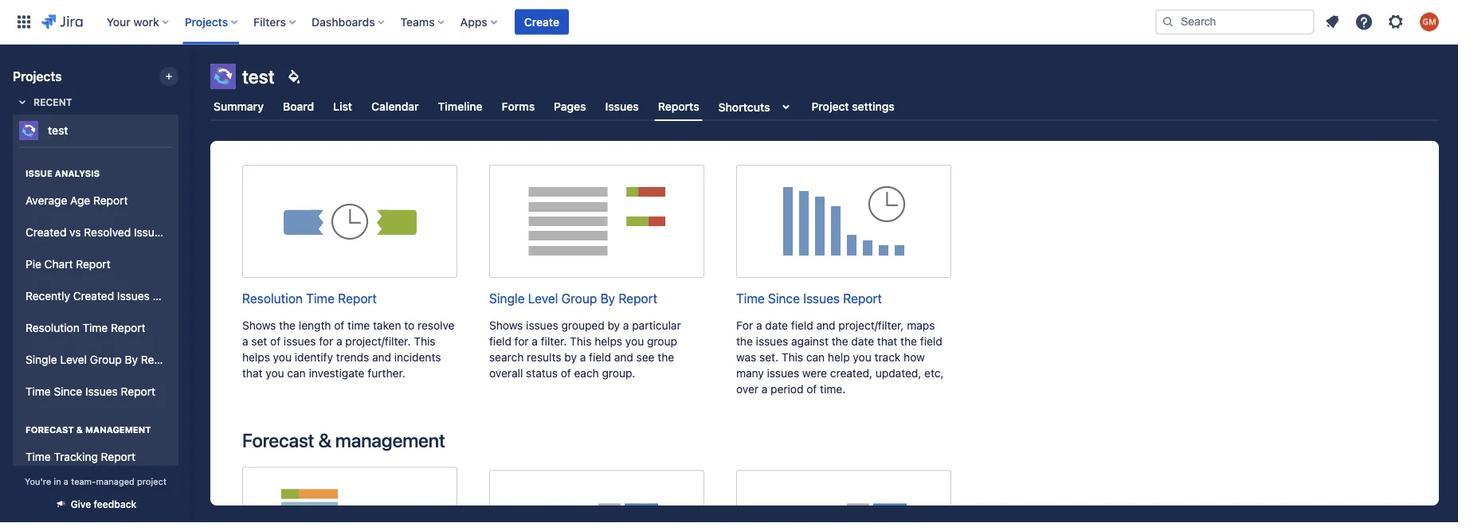 Task type: locate. For each thing, give the bounding box(es) containing it.
0 vertical spatial helps
[[595, 335, 622, 348]]

0 horizontal spatial &
[[76, 425, 83, 435]]

single level group by report link
[[489, 165, 704, 308], [19, 344, 175, 376]]

1 vertical spatial single level group by report
[[25, 353, 175, 367]]

0 horizontal spatial this
[[414, 335, 435, 348]]

0 vertical spatial since
[[768, 291, 800, 306]]

since up against
[[768, 291, 800, 306]]

this inside shows the length of time taken to resolve a set of issues for a project/filter. this helps you identify trends and incidents that you can investigate further.
[[414, 335, 435, 348]]

give feedback
[[71, 499, 136, 510]]

banner containing your work
[[0, 0, 1458, 45]]

level up filter.
[[528, 291, 558, 306]]

time
[[306, 291, 335, 306], [736, 291, 765, 306], [82, 322, 108, 335], [25, 385, 51, 398], [25, 451, 51, 464]]

forecast
[[25, 425, 74, 435], [242, 429, 314, 452]]

test down recent
[[48, 124, 68, 137]]

0 horizontal spatial for
[[319, 335, 333, 348]]

date
[[765, 319, 788, 332], [851, 335, 874, 348]]

management
[[85, 425, 151, 435], [335, 429, 445, 452]]

0 horizontal spatial single level group by report link
[[19, 344, 175, 376]]

projects up the sidebar navigation icon
[[185, 15, 228, 28]]

1 vertical spatial by
[[125, 353, 138, 367]]

by up each
[[564, 351, 577, 364]]

& up time tracking report
[[76, 425, 83, 435]]

time tracking report group
[[19, 408, 172, 523]]

level down recently
[[60, 353, 87, 367]]

that down 'set'
[[242, 367, 263, 380]]

created vs resolved issues report
[[25, 226, 204, 239]]

1 horizontal spatial resolution time report link
[[242, 165, 457, 308]]

by
[[600, 291, 615, 306], [125, 353, 138, 367]]

1 horizontal spatial for
[[514, 335, 529, 348]]

created left vs
[[25, 226, 66, 239]]

1 horizontal spatial date
[[851, 335, 874, 348]]

Search field
[[1155, 9, 1315, 35]]

1 group from the top
[[19, 147, 204, 523]]

pages link
[[551, 92, 589, 121]]

and up group.
[[614, 351, 633, 364]]

0 horizontal spatial and
[[372, 351, 391, 364]]

average age report link
[[19, 185, 172, 217]]

0 horizontal spatial forecast & management
[[25, 425, 151, 435]]

helps
[[595, 335, 622, 348], [242, 351, 270, 364]]

by right grouped
[[608, 319, 620, 332]]

resolution time report link
[[242, 165, 457, 308], [19, 312, 172, 344]]

for down length
[[319, 335, 333, 348]]

management down 'further.'
[[335, 429, 445, 452]]

report
[[93, 194, 128, 207], [169, 226, 204, 239], [76, 258, 110, 271], [153, 290, 187, 303], [338, 291, 377, 306], [619, 291, 657, 306], [843, 291, 882, 306], [111, 322, 145, 335], [141, 353, 175, 367], [121, 385, 155, 398], [101, 451, 135, 464]]

1 vertical spatial helps
[[242, 351, 270, 364]]

that inside shows the length of time taken to resolve a set of issues for a project/filter. this helps you identify trends and incidents that you can investigate further.
[[242, 367, 263, 380]]

0 vertical spatial projects
[[185, 15, 228, 28]]

0 horizontal spatial can
[[287, 367, 306, 380]]

1 vertical spatial single level group by report link
[[19, 344, 175, 376]]

0 vertical spatial that
[[877, 335, 898, 348]]

1 shows from the left
[[242, 319, 276, 332]]

created down the pie chart report link
[[73, 290, 114, 303]]

projects inside dropdown button
[[185, 15, 228, 28]]

by down recently created issues report
[[125, 353, 138, 367]]

set.
[[759, 351, 778, 364]]

report inside 'link'
[[93, 194, 128, 207]]

1 horizontal spatial by
[[608, 319, 620, 332]]

0 horizontal spatial resolution time report
[[25, 322, 145, 335]]

this right set.
[[781, 351, 803, 364]]

your profile and settings image
[[1420, 12, 1439, 31]]

the down group
[[658, 351, 674, 364]]

of left the time
[[334, 319, 344, 332]]

forecast & management down investigate
[[242, 429, 445, 452]]

etc,
[[924, 367, 944, 380]]

issues up set.
[[756, 335, 788, 348]]

1 vertical spatial time since issues report
[[25, 385, 155, 398]]

1 horizontal spatial and
[[614, 351, 633, 364]]

1 vertical spatial that
[[242, 367, 263, 380]]

shows inside shows issues grouped by a particular field for a filter. this helps you group search results by a field and see the overall status of each group.
[[489, 319, 523, 332]]

by up grouped
[[600, 291, 615, 306]]

time up length
[[306, 291, 335, 306]]

0 horizontal spatial single level group by report
[[25, 353, 175, 367]]

notifications image
[[1323, 12, 1342, 31]]

since up tracking
[[54, 385, 82, 398]]

helps down 'set'
[[242, 351, 270, 364]]

this inside shows issues grouped by a particular field for a filter. this helps you group search results by a field and see the overall status of each group.
[[570, 335, 592, 348]]

&
[[76, 425, 83, 435], [318, 429, 331, 452]]

filters button
[[249, 9, 302, 35]]

analysis
[[55, 169, 100, 179]]

forecast inside time tracking report group
[[25, 425, 74, 435]]

and up against
[[816, 319, 835, 332]]

0 horizontal spatial that
[[242, 367, 263, 380]]

and inside for a date field and project/filter, maps the issues against the date that the field was set. this can help you track how many issues were created, updated, etc, over a period of time.
[[816, 319, 835, 332]]

the inside shows issues grouped by a particular field for a filter. this helps you group search results by a field and see the overall status of each group.
[[658, 351, 674, 364]]

1 vertical spatial can
[[287, 367, 306, 380]]

helps inside shows the length of time taken to resolve a set of issues for a project/filter. this helps you identify trends and incidents that you can investigate further.
[[242, 351, 270, 364]]

time up for
[[736, 291, 765, 306]]

level
[[528, 291, 558, 306], [60, 353, 87, 367]]

investigate
[[309, 367, 365, 380]]

0 horizontal spatial group
[[90, 353, 122, 367]]

the inside shows the length of time taken to resolve a set of issues for a project/filter. this helps you identify trends and incidents that you can investigate further.
[[279, 319, 296, 332]]

1 for from the left
[[319, 335, 333, 348]]

& down investigate
[[318, 429, 331, 452]]

you inside shows issues grouped by a particular field for a filter. this helps you group search results by a field and see the overall status of each group.
[[625, 335, 644, 348]]

of down were
[[807, 383, 817, 396]]

1 horizontal spatial level
[[528, 291, 558, 306]]

of left each
[[561, 367, 571, 380]]

shows up 'set'
[[242, 319, 276, 332]]

field up the search
[[489, 335, 511, 348]]

time since issues report up 'time tracking report' link
[[25, 385, 155, 398]]

1 horizontal spatial helps
[[595, 335, 622, 348]]

field up each
[[589, 351, 611, 364]]

created inside "link"
[[73, 290, 114, 303]]

issues
[[526, 319, 558, 332], [284, 335, 316, 348], [756, 335, 788, 348], [767, 367, 799, 380]]

issues
[[605, 100, 639, 113], [134, 226, 166, 239], [117, 290, 150, 303], [803, 291, 840, 306], [85, 385, 118, 398]]

0 horizontal spatial time since issues report
[[25, 385, 155, 398]]

resolution time report up length
[[242, 291, 377, 306]]

time since issues report link
[[736, 165, 951, 308], [19, 376, 172, 408]]

a up trends
[[336, 335, 342, 348]]

0 horizontal spatial since
[[54, 385, 82, 398]]

of
[[334, 319, 344, 332], [270, 335, 281, 348], [561, 367, 571, 380], [807, 383, 817, 396]]

single
[[489, 291, 525, 306], [25, 353, 57, 367]]

1 horizontal spatial resolution
[[242, 291, 303, 306]]

issues up filter.
[[526, 319, 558, 332]]

set background color image
[[284, 67, 303, 86]]

issues up 'time tracking report' link
[[85, 385, 118, 398]]

1 horizontal spatial management
[[335, 429, 445, 452]]

resolution up 'set'
[[242, 291, 303, 306]]

and down project/filter.
[[372, 351, 391, 364]]

forecast & management up time tracking report
[[25, 425, 151, 435]]

0 vertical spatial time since issues report
[[736, 291, 882, 306]]

the left length
[[279, 319, 296, 332]]

test left set background color image
[[242, 65, 275, 88]]

project/filter,
[[838, 319, 904, 332]]

tracking
[[54, 451, 98, 464]]

issue analysis
[[25, 169, 100, 179]]

this up "incidents"
[[414, 335, 435, 348]]

resolution time report down recently created issues report "link"
[[25, 322, 145, 335]]

0 vertical spatial level
[[528, 291, 558, 306]]

shows up the search
[[489, 319, 523, 332]]

jira image
[[41, 12, 83, 31], [41, 12, 83, 31]]

resolution
[[242, 291, 303, 306], [25, 322, 79, 335]]

test
[[242, 65, 275, 88], [48, 124, 68, 137]]

0 vertical spatial by
[[600, 291, 615, 306]]

issues inside shows issues grouped by a particular field for a filter. this helps you group search results by a field and see the overall status of each group.
[[526, 319, 558, 332]]

0 horizontal spatial by
[[564, 351, 577, 364]]

issues inside 'issues' link
[[605, 100, 639, 113]]

date right for
[[765, 319, 788, 332]]

a left 'set'
[[242, 335, 248, 348]]

2 for from the left
[[514, 335, 529, 348]]

time since issues report up against
[[736, 291, 882, 306]]

1 horizontal spatial shows
[[489, 319, 523, 332]]

since
[[768, 291, 800, 306], [54, 385, 82, 398]]

0 vertical spatial single
[[489, 291, 525, 306]]

1 vertical spatial by
[[564, 351, 577, 364]]

can down identify
[[287, 367, 306, 380]]

resolution time report
[[242, 291, 377, 306], [25, 322, 145, 335]]

can up were
[[806, 351, 825, 364]]

1 vertical spatial since
[[54, 385, 82, 398]]

shows
[[242, 319, 276, 332], [489, 319, 523, 332]]

helps inside shows issues grouped by a particular field for a filter. this helps you group search results by a field and see the overall status of each group.
[[595, 335, 622, 348]]

settings image
[[1386, 12, 1406, 31]]

group down recently created issues report "link"
[[90, 353, 122, 367]]

0 vertical spatial created
[[25, 226, 66, 239]]

1 horizontal spatial since
[[768, 291, 800, 306]]

work
[[133, 15, 159, 28]]

forecast & management
[[25, 425, 151, 435], [242, 429, 445, 452]]

banner
[[0, 0, 1458, 45]]

you up see
[[625, 335, 644, 348]]

0 vertical spatial resolution time report
[[242, 291, 377, 306]]

track
[[875, 351, 901, 364]]

management up 'time tracking report' link
[[85, 425, 151, 435]]

0 horizontal spatial shows
[[242, 319, 276, 332]]

0 horizontal spatial test
[[48, 124, 68, 137]]

tab list
[[201, 92, 1449, 121]]

single level group by report up grouped
[[489, 291, 657, 306]]

1 horizontal spatial by
[[600, 291, 615, 306]]

for up the search
[[514, 335, 529, 348]]

1 horizontal spatial that
[[877, 335, 898, 348]]

issues down the pie chart report link
[[117, 290, 150, 303]]

0 vertical spatial resolution time report link
[[242, 165, 457, 308]]

primary element
[[10, 0, 1155, 44]]

were
[[802, 367, 827, 380]]

0 vertical spatial single level group by report link
[[489, 165, 704, 308]]

1 horizontal spatial this
[[570, 335, 592, 348]]

1 vertical spatial resolution
[[25, 322, 79, 335]]

calendar
[[371, 100, 419, 113]]

1 vertical spatial resolution time report
[[25, 322, 145, 335]]

single down recently
[[25, 353, 57, 367]]

1 vertical spatial level
[[60, 353, 87, 367]]

1 horizontal spatial created
[[73, 290, 114, 303]]

1 horizontal spatial forecast
[[242, 429, 314, 452]]

issues right pages
[[605, 100, 639, 113]]

board
[[283, 100, 314, 113]]

0 horizontal spatial resolution time report link
[[19, 312, 172, 344]]

filter.
[[541, 335, 567, 348]]

0 horizontal spatial by
[[125, 353, 138, 367]]

of inside shows issues grouped by a particular field for a filter. this helps you group search results by a field and see the overall status of each group.
[[561, 367, 571, 380]]

single level group by report
[[489, 291, 657, 306], [25, 353, 175, 367]]

1 horizontal spatial can
[[806, 351, 825, 364]]

& inside time tracking report group
[[76, 425, 83, 435]]

the up help
[[832, 335, 848, 348]]

time.
[[820, 383, 846, 396]]

2 horizontal spatial and
[[816, 319, 835, 332]]

search
[[489, 351, 524, 364]]

0 horizontal spatial forecast
[[25, 425, 74, 435]]

pie chart report link
[[19, 249, 172, 280]]

your work
[[107, 15, 159, 28]]

grouped
[[561, 319, 605, 332]]

teams button
[[396, 9, 451, 35]]

2 shows from the left
[[489, 319, 523, 332]]

resolution down recently
[[25, 322, 79, 335]]

0 horizontal spatial level
[[60, 353, 87, 367]]

1 vertical spatial group
[[90, 353, 122, 367]]

0 vertical spatial single level group by report
[[489, 291, 657, 306]]

projects up collapse recent projects icon
[[13, 69, 62, 84]]

a right over
[[762, 383, 768, 396]]

0 vertical spatial date
[[765, 319, 788, 332]]

single level group by report down recently created issues report "link"
[[25, 353, 175, 367]]

shows for resolution time report
[[242, 319, 276, 332]]

1 horizontal spatial time since issues report link
[[736, 165, 951, 308]]

over
[[736, 383, 759, 396]]

1 horizontal spatial projects
[[185, 15, 228, 28]]

created vs resolved issues report link
[[19, 217, 204, 249]]

date down the "project/filter,"
[[851, 335, 874, 348]]

single up the search
[[489, 291, 525, 306]]

issues right resolved
[[134, 226, 166, 239]]

report inside "link"
[[153, 290, 187, 303]]

you up created,
[[853, 351, 871, 364]]

summary link
[[210, 92, 267, 121]]

and
[[816, 319, 835, 332], [372, 351, 391, 364], [614, 351, 633, 364]]

0 horizontal spatial resolution
[[25, 322, 79, 335]]

0 vertical spatial by
[[608, 319, 620, 332]]

and inside shows issues grouped by a particular field for a filter. this helps you group search results by a field and see the overall status of each group.
[[614, 351, 633, 364]]

0 horizontal spatial helps
[[242, 351, 270, 364]]

settings
[[852, 100, 895, 113]]

issues up identify
[[284, 335, 316, 348]]

1 vertical spatial projects
[[13, 69, 62, 84]]

that up 'track'
[[877, 335, 898, 348]]

group up grouped
[[561, 291, 597, 306]]

time up you're
[[25, 451, 51, 464]]

0 horizontal spatial management
[[85, 425, 151, 435]]

1 vertical spatial time since issues report link
[[19, 376, 172, 408]]

0 vertical spatial group
[[561, 291, 597, 306]]

helps down grouped
[[595, 335, 622, 348]]

0 horizontal spatial single
[[25, 353, 57, 367]]

a
[[623, 319, 629, 332], [756, 319, 762, 332], [242, 335, 248, 348], [336, 335, 342, 348], [532, 335, 538, 348], [580, 351, 586, 364], [762, 383, 768, 396], [64, 476, 69, 487]]

that
[[877, 335, 898, 348], [242, 367, 263, 380]]

issues up against
[[803, 291, 840, 306]]

2 horizontal spatial this
[[781, 351, 803, 364]]

this down grouped
[[570, 335, 592, 348]]

created,
[[830, 367, 873, 380]]

1 vertical spatial created
[[73, 290, 114, 303]]

1 vertical spatial test
[[48, 124, 68, 137]]

shows inside shows the length of time taken to resolve a set of issues for a project/filter. this helps you identify trends and incidents that you can investigate further.
[[242, 319, 276, 332]]

0 vertical spatial test
[[242, 65, 275, 88]]

a up 'results' at the left of page
[[532, 335, 538, 348]]

group
[[19, 147, 204, 523], [19, 151, 204, 413]]

group
[[561, 291, 597, 306], [90, 353, 122, 367]]

0 vertical spatial can
[[806, 351, 825, 364]]

1 horizontal spatial forecast & management
[[242, 429, 445, 452]]

shortcuts
[[718, 100, 770, 113]]

team-
[[71, 476, 96, 487]]



Task type: vqa. For each thing, say whether or not it's contained in the screenshot.
the right Since
yes



Task type: describe. For each thing, give the bounding box(es) containing it.
1 horizontal spatial single
[[489, 291, 525, 306]]

average
[[25, 194, 67, 207]]

you're
[[25, 476, 51, 487]]

2 group from the top
[[19, 151, 204, 413]]

trends
[[336, 351, 369, 364]]

project/filter.
[[345, 335, 411, 348]]

you down 'set'
[[266, 367, 284, 380]]

shows issues grouped by a particular field for a filter. this helps you group search results by a field and see the overall status of each group.
[[489, 319, 681, 380]]

project settings
[[812, 100, 895, 113]]

for inside shows issues grouped by a particular field for a filter. this helps you group search results by a field and see the overall status of each group.
[[514, 335, 529, 348]]

1 horizontal spatial test
[[242, 65, 275, 88]]

pie chart report
[[25, 258, 110, 271]]

and inside shows the length of time taken to resolve a set of issues for a project/filter. this helps you identify trends and incidents that you can investigate further.
[[372, 351, 391, 364]]

board link
[[280, 92, 317, 121]]

tab list containing reports
[[201, 92, 1449, 121]]

resolved
[[84, 226, 131, 239]]

identify
[[295, 351, 333, 364]]

shows for single level group by report
[[489, 319, 523, 332]]

recently
[[25, 290, 70, 303]]

taken
[[373, 319, 401, 332]]

issues inside 'created vs resolved issues report' link
[[134, 226, 166, 239]]

summary
[[214, 100, 264, 113]]

project settings link
[[808, 92, 898, 121]]

for inside shows the length of time taken to resolve a set of issues for a project/filter. this helps you identify trends and incidents that you can investigate further.
[[319, 335, 333, 348]]

0 horizontal spatial date
[[765, 319, 788, 332]]

results
[[527, 351, 561, 364]]

collapse recent projects image
[[13, 92, 32, 112]]

recent
[[33, 96, 72, 108]]

of right 'set'
[[270, 335, 281, 348]]

you left identify
[[273, 351, 292, 364]]

1 horizontal spatial single level group by report link
[[489, 165, 704, 308]]

each
[[574, 367, 599, 380]]

particular
[[632, 319, 681, 332]]

time
[[347, 319, 370, 332]]

help
[[828, 351, 850, 364]]

help image
[[1355, 12, 1374, 31]]

1 horizontal spatial resolution time report
[[242, 291, 377, 306]]

filters
[[253, 15, 286, 28]]

further.
[[368, 367, 405, 380]]

list
[[333, 100, 352, 113]]

projects button
[[180, 9, 244, 35]]

1 vertical spatial resolution time report link
[[19, 312, 172, 344]]

pie
[[25, 258, 41, 271]]

0 vertical spatial resolution
[[242, 291, 303, 306]]

create button
[[515, 9, 569, 35]]

feedback
[[94, 499, 136, 510]]

time inside group
[[25, 451, 51, 464]]

this inside for a date field and project/filter, maps the issues against the date that the field was set. this can help you track how many issues were created, updated, etc, over a period of time.
[[781, 351, 803, 364]]

chart
[[44, 258, 73, 271]]

1 horizontal spatial group
[[561, 291, 597, 306]]

issues inside shows the length of time taken to resolve a set of issues for a project/filter. this helps you identify trends and incidents that you can investigate further.
[[284, 335, 316, 348]]

dashboards button
[[307, 9, 391, 35]]

1 vertical spatial single
[[25, 353, 57, 367]]

the up how
[[901, 335, 917, 348]]

create project image
[[163, 70, 175, 83]]

add to starred image
[[174, 121, 193, 140]]

in
[[54, 476, 61, 487]]

1 horizontal spatial &
[[318, 429, 331, 452]]

your work button
[[102, 9, 175, 35]]

test link
[[13, 115, 172, 147]]

field up against
[[791, 319, 813, 332]]

that inside for a date field and project/filter, maps the issues against the date that the field was set. this can help you track how many issues were created, updated, etc, over a period of time.
[[877, 335, 898, 348]]

updated,
[[876, 367, 921, 380]]

many
[[736, 367, 764, 380]]

appswitcher icon image
[[14, 12, 33, 31]]

group.
[[602, 367, 635, 380]]

dashboards
[[312, 15, 375, 28]]

maps
[[907, 319, 935, 332]]

incidents
[[394, 351, 441, 364]]

shows the length of time taken to resolve a set of issues for a project/filter. this helps you identify trends and incidents that you can investigate further.
[[242, 319, 455, 380]]

give
[[71, 499, 91, 510]]

how
[[904, 351, 925, 364]]

a up each
[[580, 351, 586, 364]]

of inside for a date field and project/filter, maps the issues against the date that the field was set. this can help you track how many issues were created, updated, etc, over a period of time.
[[807, 383, 817, 396]]

managed
[[96, 476, 135, 487]]

recently created issues report link
[[19, 280, 187, 312]]

forecast & management inside time tracking report group
[[25, 425, 151, 435]]

length
[[299, 319, 331, 332]]

time tracking report
[[25, 451, 135, 464]]

overall
[[489, 367, 523, 380]]

can inside shows the length of time taken to resolve a set of issues for a project/filter. this helps you identify trends and incidents that you can investigate further.
[[287, 367, 306, 380]]

search image
[[1162, 16, 1174, 28]]

resolve
[[418, 319, 455, 332]]

time up time tracking report
[[25, 385, 51, 398]]

1 vertical spatial date
[[851, 335, 874, 348]]

apps button
[[456, 9, 503, 35]]

can inside for a date field and project/filter, maps the issues against the date that the field was set. this can help you track how many issues were created, updated, etc, over a period of time.
[[806, 351, 825, 364]]

a right in
[[64, 476, 69, 487]]

issues up "period"
[[767, 367, 799, 380]]

age
[[70, 194, 90, 207]]

field down the maps
[[920, 335, 942, 348]]

set
[[251, 335, 267, 348]]

time down recently created issues report "link"
[[82, 322, 108, 335]]

issues link
[[602, 92, 642, 121]]

was
[[736, 351, 756, 364]]

1 horizontal spatial single level group by report
[[489, 291, 657, 306]]

timeline link
[[435, 92, 486, 121]]

1 horizontal spatial time since issues report
[[736, 291, 882, 306]]

status
[[526, 367, 558, 380]]

group inside group
[[90, 353, 122, 367]]

for a date field and project/filter, maps the issues against the date that the field was set. this can help you track how many issues were created, updated, etc, over a period of time.
[[736, 319, 944, 396]]

management inside time tracking report group
[[85, 425, 151, 435]]

0 horizontal spatial projects
[[13, 69, 62, 84]]

pages
[[554, 100, 586, 113]]

see
[[636, 351, 655, 364]]

calendar link
[[368, 92, 422, 121]]

against
[[791, 335, 829, 348]]

a left particular
[[623, 319, 629, 332]]

0 horizontal spatial created
[[25, 226, 66, 239]]

give feedback button
[[45, 492, 146, 518]]

project
[[812, 100, 849, 113]]

0 vertical spatial time since issues report link
[[736, 165, 951, 308]]

sidebar navigation image
[[174, 64, 209, 96]]

the down for
[[736, 335, 753, 348]]

time tracking report link
[[19, 441, 172, 473]]

reports
[[658, 100, 699, 113]]

period
[[771, 383, 804, 396]]

teams
[[401, 15, 435, 28]]

you inside for a date field and project/filter, maps the issues against the date that the field was set. this can help you track how many issues were created, updated, etc, over a period of time.
[[853, 351, 871, 364]]

forms
[[502, 100, 535, 113]]

issues inside recently created issues report "link"
[[117, 290, 150, 303]]

average age report
[[25, 194, 128, 207]]

0 horizontal spatial time since issues report link
[[19, 376, 172, 408]]

report inside group
[[101, 451, 135, 464]]

apps
[[460, 15, 488, 28]]

for
[[736, 319, 753, 332]]

group
[[647, 335, 677, 348]]

vs
[[69, 226, 81, 239]]

create
[[524, 15, 559, 28]]

list link
[[330, 92, 355, 121]]

your
[[107, 15, 131, 28]]

forms link
[[498, 92, 538, 121]]

a right for
[[756, 319, 762, 332]]



